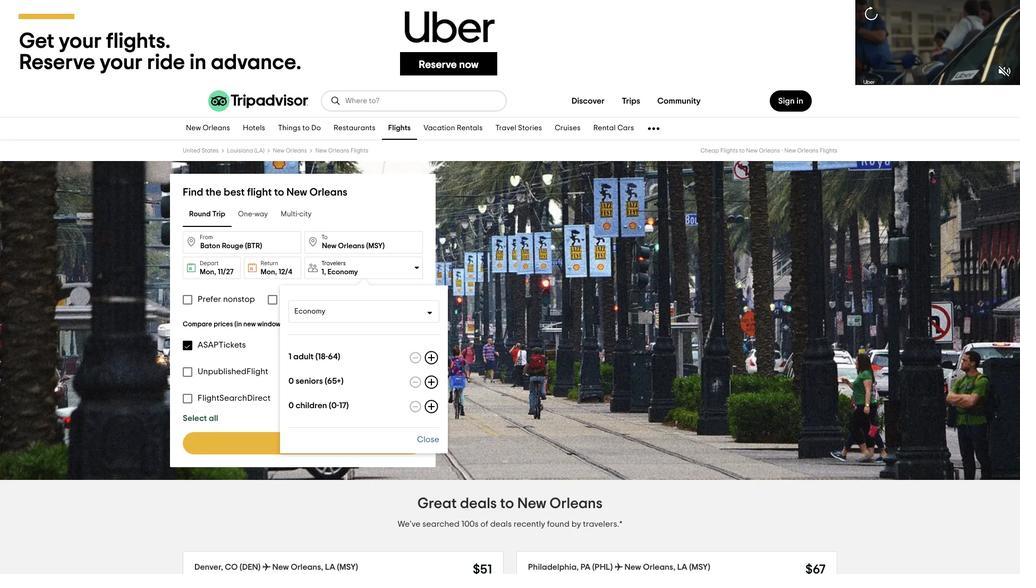 Task type: vqa. For each thing, say whether or not it's contained in the screenshot.
tab list
no



Task type: locate. For each thing, give the bounding box(es) containing it.
new right (phl) at the bottom right of the page
[[625, 563, 641, 571]]

1 mon, from the left
[[200, 268, 216, 276]]

1 vertical spatial 1
[[288, 352, 291, 361]]

orleans down things to do link
[[286, 148, 307, 154]]

City or Airport text field
[[183, 231, 301, 254], [305, 231, 423, 254]]

0 left seniors
[[288, 377, 294, 385]]

do
[[312, 125, 321, 132]]

None search field
[[322, 91, 506, 111]]

(msy)
[[337, 563, 358, 571], [689, 563, 711, 571]]

economy
[[328, 268, 358, 276], [294, 308, 325, 315]]

1 horizontal spatial (msy)
[[689, 563, 711, 571]]

0 vertical spatial 0
[[288, 377, 294, 385]]

round
[[189, 211, 211, 218]]

0 horizontal spatial new orleans
[[186, 125, 230, 132]]

travelers 1 , economy
[[322, 260, 358, 276]]

0 horizontal spatial new orleans, la (msy)
[[272, 563, 358, 571]]

1 city or airport text field from the left
[[183, 231, 301, 254]]

1 new orleans, la (msy) from the left
[[272, 563, 358, 571]]

city or airport text field for from
[[183, 231, 301, 254]]

recently
[[514, 520, 545, 528]]

1 horizontal spatial new orleans link
[[273, 148, 307, 154]]

-
[[782, 148, 783, 154]]

1 horizontal spatial 1
[[322, 268, 324, 276]]

0 vertical spatial deals
[[460, 496, 497, 511]]

2 new orleans, la (msy) from the left
[[625, 563, 711, 571]]

rental cars
[[594, 125, 634, 132]]

mon, inside return mon, 12/4
[[261, 268, 277, 276]]

things to do
[[278, 125, 321, 132]]

0 vertical spatial new orleans link
[[180, 117, 237, 140]]

64)
[[328, 352, 340, 361]]

orleans, for (phl)
[[643, 563, 676, 571]]

new orleans flights link
[[315, 148, 368, 154]]

include
[[283, 295, 312, 304]]

new orleans link up states
[[180, 117, 237, 140]]

1 (msy) from the left
[[337, 563, 358, 571]]

12/4
[[279, 268, 292, 276]]

to right "flight"
[[274, 187, 284, 198]]

100s
[[462, 520, 479, 528]]

2 0 from the top
[[288, 401, 294, 410]]

prefer nonstop
[[198, 295, 255, 304]]

deals
[[460, 496, 497, 511], [490, 520, 512, 528]]

1 orleans, from the left
[[291, 563, 323, 571]]

new orleans link down things
[[273, 148, 307, 154]]

1 horizontal spatial new orleans
[[273, 148, 307, 154]]

1 horizontal spatial mon,
[[261, 268, 277, 276]]

searched
[[423, 520, 460, 528]]

1 la from the left
[[325, 563, 335, 571]]

0 horizontal spatial orleans,
[[291, 563, 323, 571]]

1 vertical spatial 0
[[288, 401, 294, 410]]

trips button
[[613, 90, 649, 112]]

to
[[303, 125, 310, 132], [740, 148, 745, 154], [274, 187, 284, 198], [500, 496, 514, 511]]

1 0 from the top
[[288, 377, 294, 385]]

city or airport text field for to
[[305, 231, 423, 254]]

airports
[[343, 295, 374, 304]]

1 horizontal spatial orleans,
[[643, 563, 676, 571]]

(phl)
[[593, 563, 613, 571]]

1 down travelers
[[322, 268, 324, 276]]

1 horizontal spatial la
[[677, 563, 688, 571]]

orleans,
[[291, 563, 323, 571], [643, 563, 676, 571]]

children
[[296, 401, 327, 410]]

things to do link
[[272, 117, 327, 140]]

new orleans down things
[[273, 148, 307, 154]]

1 vertical spatial deals
[[490, 520, 512, 528]]

new orleans inside 'link'
[[186, 125, 230, 132]]

,
[[324, 268, 326, 276]]

0 vertical spatial 1
[[322, 268, 324, 276]]

0
[[288, 377, 294, 385], [288, 401, 294, 410]]

1 vertical spatial economy
[[294, 308, 325, 315]]

(65+)
[[325, 377, 343, 385]]

flight
[[247, 187, 272, 198]]

economy up sponsored
[[294, 308, 325, 315]]

new right the "(den)"
[[272, 563, 289, 571]]

1 horizontal spatial economy
[[328, 268, 358, 276]]

0 left the 'children'
[[288, 401, 294, 410]]

mon, for mon, 12/4
[[261, 268, 277, 276]]

deals right of on the bottom left of page
[[490, 520, 512, 528]]

flights link
[[382, 117, 417, 140]]

we've searched 100s of deals recently found by travelers.*
[[398, 520, 623, 528]]

orleans, for (den)
[[291, 563, 323, 571]]

unpublishedflight
[[198, 367, 268, 376]]

mon, inside depart mon, 11/27
[[200, 268, 216, 276]]

hotels
[[243, 125, 265, 132]]

new up multi-city
[[287, 187, 307, 198]]

new down the do
[[315, 148, 327, 154]]

mon, down return
[[261, 268, 277, 276]]

find
[[183, 187, 203, 198]]

find the best flight to new orleans
[[183, 187, 348, 198]]

2 orleans, from the left
[[643, 563, 676, 571]]

2 (msy) from the left
[[689, 563, 711, 571]]

1 horizontal spatial city or airport text field
[[305, 231, 423, 254]]

2 la from the left
[[677, 563, 688, 571]]

city or airport text field down one-
[[183, 231, 301, 254]]

orleans right - at the right of page
[[798, 148, 819, 154]]

1 adult (18-64)
[[288, 352, 340, 361]]

new left - at the right of page
[[746, 148, 758, 154]]

flights right cheap
[[721, 148, 738, 154]]

1 left adult
[[288, 352, 291, 361]]

one-way
[[238, 211, 268, 218]]

Search search field
[[345, 96, 498, 106]]

0 horizontal spatial mon,
[[200, 268, 216, 276]]

la
[[325, 563, 335, 571], [677, 563, 688, 571]]

(msy) for denver, co (den)
[[337, 563, 358, 571]]

nearby
[[313, 295, 341, 304]]

trips
[[622, 97, 641, 105]]

new orleans, la (msy) for denver, co (den)
[[272, 563, 358, 571]]

travel
[[496, 125, 517, 132]]

orleans up by
[[550, 496, 603, 511]]

to right cheap
[[740, 148, 745, 154]]

depart
[[200, 260, 219, 266]]

discover
[[572, 97, 605, 105]]

economy down travelers
[[328, 268, 358, 276]]

la for (den)
[[325, 563, 335, 571]]

orleans
[[203, 125, 230, 132], [286, 148, 307, 154], [328, 148, 350, 154], [759, 148, 780, 154], [798, 148, 819, 154], [310, 187, 348, 198], [550, 496, 603, 511]]

denver,
[[195, 563, 223, 571]]

0 for 0 children (0-17)
[[288, 401, 294, 410]]

flightsearchdirect
[[198, 394, 271, 402]]

0 horizontal spatial city or airport text field
[[183, 231, 301, 254]]

1 horizontal spatial new orleans, la (msy)
[[625, 563, 711, 571]]

city
[[299, 211, 312, 218]]

deals up of on the bottom left of page
[[460, 496, 497, 511]]

great deals to new orleans
[[418, 496, 603, 511]]

mon, down depart
[[200, 268, 216, 276]]

cheap
[[701, 148, 719, 154]]

(in
[[235, 321, 242, 328]]

new up united
[[186, 125, 201, 132]]

new right (la)
[[273, 148, 285, 154]]

(la)
[[254, 148, 265, 154]]

to left the do
[[303, 125, 310, 132]]

travelers
[[322, 260, 346, 266]]

mon,
[[200, 268, 216, 276], [261, 268, 277, 276]]

(18-
[[315, 352, 328, 361]]

new orleans link
[[180, 117, 237, 140], [273, 148, 307, 154]]

0 horizontal spatial new orleans link
[[180, 117, 237, 140]]

2 mon, from the left
[[261, 268, 277, 276]]

sign in
[[779, 97, 804, 105]]

new orleans up states
[[186, 125, 230, 132]]

by
[[572, 520, 581, 528]]

new orleans
[[186, 125, 230, 132], [273, 148, 307, 154]]

tripadvisor image
[[208, 90, 308, 112]]

2 city or airport text field from the left
[[305, 231, 423, 254]]

stories
[[518, 125, 542, 132]]

0 horizontal spatial la
[[325, 563, 335, 571]]

0 vertical spatial new orleans
[[186, 125, 230, 132]]

city or airport text field up the travelers 1 , economy
[[305, 231, 423, 254]]

1 vertical spatial new orleans
[[273, 148, 307, 154]]

adult
[[293, 352, 313, 361]]

hotels link
[[237, 117, 272, 140]]

0 vertical spatial economy
[[328, 268, 358, 276]]

flights
[[388, 125, 411, 132], [351, 148, 368, 154], [721, 148, 738, 154], [820, 148, 838, 154]]

orleans up states
[[203, 125, 230, 132]]

(den)
[[240, 563, 261, 571]]

search image
[[331, 96, 341, 106]]

0 horizontal spatial (msy)
[[337, 563, 358, 571]]



Task type: describe. For each thing, give the bounding box(es) containing it.
denver, co (den)
[[195, 563, 261, 571]]

travelers.*
[[583, 520, 623, 528]]

0 children (0-17)
[[288, 401, 349, 410]]

co
[[225, 563, 238, 571]]

multi-city
[[281, 211, 312, 218]]

new orleans flights
[[315, 148, 368, 154]]

travel stories link
[[489, 117, 549, 140]]

the
[[206, 187, 222, 198]]

flights down the 'restaurants' link
[[351, 148, 368, 154]]

flights down search search box
[[388, 125, 411, 132]]

vacation rentals link
[[417, 117, 489, 140]]

17)
[[339, 401, 349, 410]]

compare prices (in new window)
[[183, 321, 283, 328]]

from
[[200, 234, 213, 240]]

asaptickets
[[198, 341, 246, 349]]

prefer
[[198, 295, 221, 304]]

philadelphia, pa (phl)
[[528, 563, 613, 571]]

travel stories
[[496, 125, 542, 132]]

close
[[417, 435, 439, 444]]

advertisement region
[[0, 0, 1021, 85]]

multi-
[[281, 211, 299, 218]]

vacation
[[424, 125, 455, 132]]

united states link
[[183, 148, 219, 154]]

new
[[243, 321, 256, 328]]

new orleans, la (msy) for philadelphia, pa (phl)
[[625, 563, 711, 571]]

all
[[209, 414, 218, 423]]

great
[[418, 496, 457, 511]]

0 horizontal spatial economy
[[294, 308, 325, 315]]

louisiana (la)
[[227, 148, 265, 154]]

rentals
[[457, 125, 483, 132]]

round trip
[[189, 211, 225, 218]]

vacation rentals
[[424, 125, 483, 132]]

orleans down the 'restaurants' link
[[328, 148, 350, 154]]

restaurants
[[334, 125, 376, 132]]

(0-
[[329, 401, 339, 410]]

we've
[[398, 520, 421, 528]]

one-
[[238, 211, 255, 218]]

best
[[224, 187, 245, 198]]

to up we've searched 100s of deals recently found by travelers.*
[[500, 496, 514, 511]]

discover button
[[563, 90, 613, 112]]

cheap flights to new orleans - new orleans flights
[[701, 148, 838, 154]]

rental
[[594, 125, 616, 132]]

in
[[797, 97, 804, 105]]

cars
[[618, 125, 634, 132]]

cruises
[[555, 125, 581, 132]]

pa
[[581, 563, 591, 571]]

mon, for mon, 11/27
[[200, 268, 216, 276]]

0 for 0 seniors (65+)
[[288, 377, 294, 385]]

0 horizontal spatial 1
[[288, 352, 291, 361]]

sign
[[779, 97, 795, 105]]

return
[[261, 260, 278, 266]]

select all
[[183, 414, 218, 423]]

trip
[[212, 211, 225, 218]]

select
[[183, 414, 207, 423]]

0 seniors (65+)
[[288, 377, 343, 385]]

new right - at the right of page
[[785, 148, 796, 154]]

1 inside the travelers 1 , economy
[[322, 268, 324, 276]]

of
[[481, 520, 489, 528]]

restaurants link
[[327, 117, 382, 140]]

compare
[[183, 321, 212, 328]]

new inside 'link'
[[186, 125, 201, 132]]

seniors
[[296, 377, 323, 385]]

louisiana (la) link
[[227, 148, 265, 154]]

rental cars link
[[587, 117, 641, 140]]

include nearby airports
[[283, 295, 374, 304]]

new up recently
[[518, 496, 547, 511]]

(msy) for philadelphia, pa (phl)
[[689, 563, 711, 571]]

return mon, 12/4
[[261, 260, 292, 276]]

states
[[202, 148, 219, 154]]

orleans left - at the right of page
[[759, 148, 780, 154]]

depart mon, 11/27
[[200, 260, 234, 276]]

prices
[[214, 321, 233, 328]]

united
[[183, 148, 200, 154]]

philadelphia,
[[528, 563, 579, 571]]

things
[[278, 125, 301, 132]]

economy inside the travelers 1 , economy
[[328, 268, 358, 276]]

sponsored
[[290, 322, 317, 327]]

cruises link
[[549, 117, 587, 140]]

found
[[547, 520, 570, 528]]

community button
[[649, 90, 710, 112]]

1 vertical spatial new orleans link
[[273, 148, 307, 154]]

way
[[255, 211, 268, 218]]

la for (phl)
[[677, 563, 688, 571]]

flights right - at the right of page
[[820, 148, 838, 154]]

window)
[[257, 321, 283, 328]]

united states
[[183, 148, 219, 154]]

orleans up city
[[310, 187, 348, 198]]



